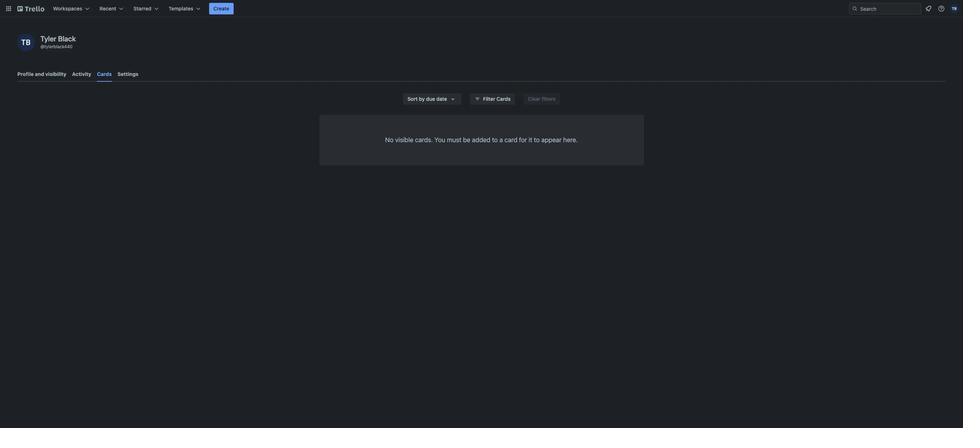 Task type: locate. For each thing, give the bounding box(es) containing it.
profile
[[17, 71, 34, 77]]

Search field
[[858, 3, 921, 14]]

templates button
[[164, 3, 205, 14]]

starred button
[[129, 3, 163, 14]]

be
[[463, 136, 471, 144]]

cards right filter
[[497, 96, 511, 102]]

cards.
[[415, 136, 433, 144]]

to left a
[[492, 136, 498, 144]]

sort by due date
[[408, 96, 447, 102]]

0 notifications image
[[925, 4, 933, 13]]

back to home image
[[17, 3, 44, 14]]

cards right the activity
[[97, 71, 112, 77]]

visible
[[395, 136, 414, 144]]

a
[[500, 136, 503, 144]]

activity link
[[72, 68, 91, 81]]

1 to from the left
[[492, 136, 498, 144]]

no
[[385, 136, 394, 144]]

sort by due date button
[[403, 93, 462, 105]]

filter cards button
[[470, 93, 515, 105]]

@
[[40, 44, 44, 49]]

tylerblack440
[[44, 44, 73, 49]]

1 vertical spatial cards
[[497, 96, 511, 102]]

filters
[[542, 96, 556, 102]]

clear
[[528, 96, 541, 102]]

tyler black @ tylerblack440
[[40, 35, 76, 49]]

0 horizontal spatial to
[[492, 136, 498, 144]]

added
[[472, 136, 491, 144]]

0 horizontal spatial cards
[[97, 71, 112, 77]]

date
[[437, 96, 447, 102]]

1 horizontal spatial to
[[534, 136, 540, 144]]

create
[[214, 5, 230, 12]]

create button
[[209, 3, 234, 14]]

primary element
[[0, 0, 964, 17]]

clear filters
[[528, 96, 556, 102]]

clear filters button
[[524, 93, 560, 105]]

recent
[[100, 5, 116, 12]]

to right it
[[534, 136, 540, 144]]

cards
[[97, 71, 112, 77], [497, 96, 511, 102]]

you
[[435, 136, 446, 144]]

it
[[529, 136, 533, 144]]

2 to from the left
[[534, 136, 540, 144]]

here.
[[564, 136, 578, 144]]

1 horizontal spatial cards
[[497, 96, 511, 102]]

to
[[492, 136, 498, 144], [534, 136, 540, 144]]

recent button
[[95, 3, 128, 14]]



Task type: describe. For each thing, give the bounding box(es) containing it.
filter cards
[[483, 96, 511, 102]]

0 vertical spatial cards
[[97, 71, 112, 77]]

workspaces
[[53, 5, 82, 12]]

profile and visibility
[[17, 71, 66, 77]]

black
[[58, 35, 76, 43]]

settings
[[118, 71, 139, 77]]

sort
[[408, 96, 418, 102]]

card
[[505, 136, 518, 144]]

tyler black (tylerblack440) image
[[17, 34, 35, 51]]

settings link
[[118, 68, 139, 81]]

due
[[426, 96, 435, 102]]

appear
[[542, 136, 562, 144]]

filter
[[483, 96, 496, 102]]

cards inside filter cards button
[[497, 96, 511, 102]]

no visible cards. you must be added to a card for it to appear here.
[[385, 136, 578, 144]]

workspaces button
[[49, 3, 94, 14]]

by
[[419, 96, 425, 102]]

open information menu image
[[938, 5, 946, 12]]

for
[[519, 136, 527, 144]]

starred
[[134, 5, 151, 12]]

tyler
[[40, 35, 56, 43]]

activity
[[72, 71, 91, 77]]

tyler black (tylerblack440) image
[[951, 4, 959, 13]]

must
[[447, 136, 462, 144]]

search image
[[853, 6, 858, 12]]

profile and visibility link
[[17, 68, 66, 81]]

and
[[35, 71, 44, 77]]

cards link
[[97, 68, 112, 82]]

templates
[[169, 5, 193, 12]]

visibility
[[45, 71, 66, 77]]



Task type: vqa. For each thing, say whether or not it's contained in the screenshot.
a
yes



